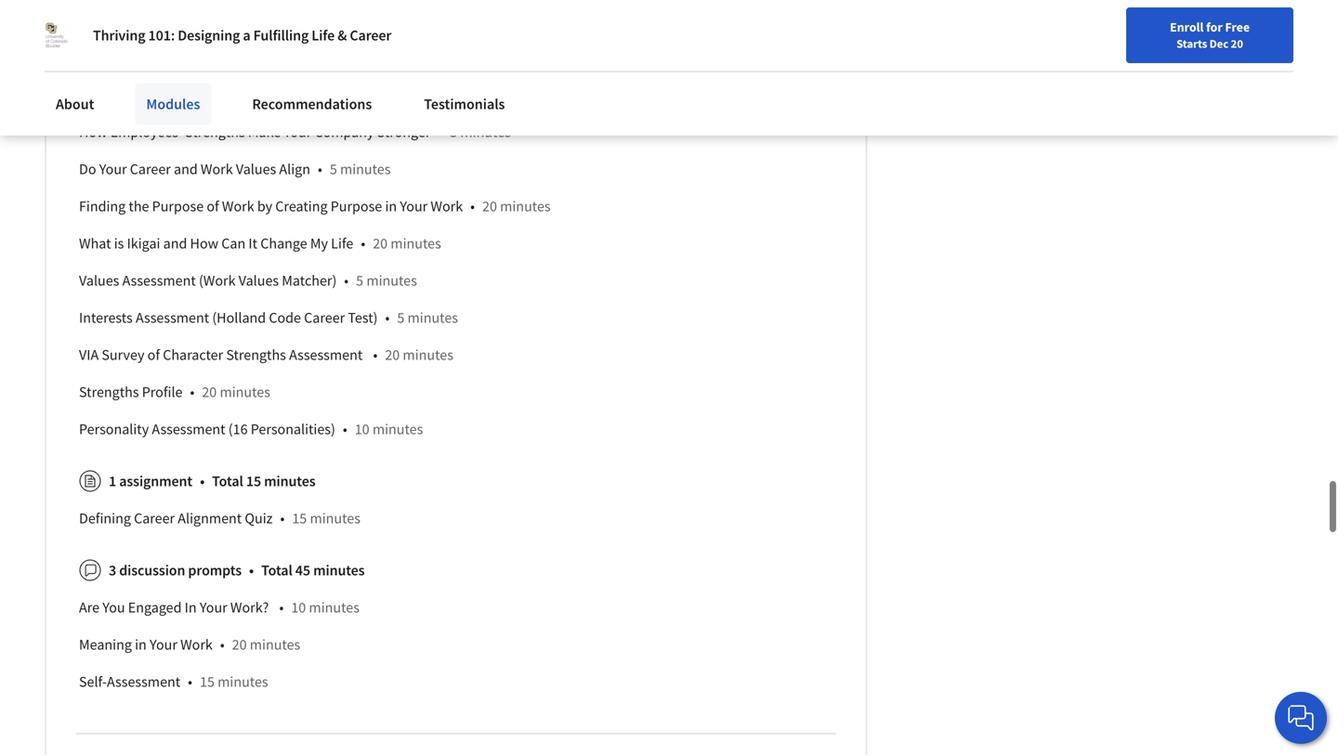 Task type: vqa. For each thing, say whether or not it's contained in the screenshot.


Task type: locate. For each thing, give the bounding box(es) containing it.
0 horizontal spatial in
[[135, 636, 147, 655]]

my
[[310, 234, 328, 253]]

interests assessment (holland code career test) • 5 minutes
[[79, 309, 458, 327]]

modules
[[146, 95, 200, 113]]

self-
[[79, 673, 107, 692]]

total left the 45
[[261, 562, 293, 580]]

career down employees'
[[130, 160, 171, 179]]

values
[[236, 160, 276, 179], [79, 272, 119, 290], [239, 272, 279, 290]]

5 up test)
[[356, 272, 364, 290]]

career right the why
[[109, 86, 150, 104]]

important
[[232, 86, 295, 104]]

total for total 15 minutes
[[212, 473, 243, 491]]

3
[[79, 11, 86, 30], [315, 86, 322, 104], [109, 562, 116, 580]]

in
[[385, 197, 397, 216], [135, 636, 147, 655]]

total up defining career alignment quiz • 15 minutes
[[212, 473, 243, 491]]

career down assignment
[[134, 510, 175, 528]]

1 horizontal spatial 15
[[246, 473, 261, 491]]

1 vertical spatial 10
[[291, 599, 306, 618]]

5 right test)
[[397, 309, 405, 327]]

profile
[[142, 383, 183, 402]]

modules link
[[135, 84, 211, 125]]

interests up via
[[79, 309, 133, 327]]

1 vertical spatial interests
[[79, 309, 133, 327]]

of down do your career and work values align • 5 minutes
[[207, 197, 219, 216]]

total
[[212, 473, 243, 491], [261, 562, 293, 580]]

personality
[[79, 420, 149, 439]]

work?
[[230, 599, 269, 618]]

0 vertical spatial interests
[[153, 86, 206, 104]]

engaged
[[128, 599, 182, 618]]

values down make
[[236, 160, 276, 179]]

stronger
[[377, 123, 431, 142]]

2 vertical spatial strengths
[[79, 383, 139, 402]]

2 to from the left
[[337, 11, 350, 30]]

assessment for test)
[[136, 309, 209, 327]]

•
[[303, 86, 307, 104], [438, 123, 443, 142], [318, 160, 322, 179], [471, 197, 475, 216], [361, 234, 366, 253], [344, 272, 349, 290], [385, 309, 390, 327], [373, 346, 378, 365], [190, 383, 195, 402], [343, 420, 347, 439], [200, 473, 205, 491], [280, 510, 285, 528], [249, 562, 254, 580], [279, 599, 284, 618], [220, 636, 225, 655], [188, 673, 192, 692]]

defining career alignment quiz • 15 minutes
[[79, 510, 361, 528]]

2 vertical spatial 15
[[200, 673, 215, 692]]

by
[[257, 197, 273, 216]]

15
[[246, 473, 261, 491], [292, 510, 307, 528], [200, 673, 215, 692]]

10 right personalities) on the left bottom
[[355, 420, 370, 439]]

assessment down meaning
[[107, 673, 181, 692]]

5 down the "testimonials"
[[450, 123, 458, 142]]

fulfilling
[[253, 26, 309, 45]]

1 horizontal spatial to
[[337, 11, 350, 30]]

prompts
[[188, 562, 242, 580]]

1 horizontal spatial of
[[207, 197, 219, 216]]

1 horizontal spatial purpose
[[331, 197, 382, 216]]

how
[[79, 123, 107, 142], [190, 234, 219, 253]]

of
[[207, 197, 219, 216], [147, 346, 160, 365]]

are
[[209, 86, 229, 104]]

ikigai
[[127, 234, 160, 253]]

dec
[[1210, 36, 1229, 51]]

3 right university of colorado boulder icon
[[79, 11, 86, 30]]

0 vertical spatial and
[[174, 160, 198, 179]]

strengths profile • 20 minutes
[[79, 383, 270, 402]]

of right survey
[[147, 346, 160, 365]]

your down recommendations
[[284, 123, 312, 142]]

15 down the meaning in your work • 20 minutes
[[200, 673, 215, 692]]

None search field
[[265, 12, 572, 49]]

assessment up character in the top left of the page
[[136, 309, 209, 327]]

your
[[284, 123, 312, 142], [99, 160, 127, 179], [400, 197, 428, 216], [200, 599, 228, 618], [150, 636, 177, 655]]

2 horizontal spatial 3
[[315, 86, 322, 104]]

chat with us image
[[1287, 704, 1316, 734]]

to left research
[[337, 11, 350, 30]]

5 right align
[[330, 160, 337, 179]]

3 secrets to happiness at work according to research
[[79, 11, 410, 30]]

via survey of character strengths assessment • 20 minutes
[[79, 346, 454, 365]]

• total 15 minutes
[[200, 473, 316, 491]]

1 horizontal spatial interests
[[153, 86, 206, 104]]

interests left the are
[[153, 86, 206, 104]]

1 horizontal spatial 10
[[355, 420, 370, 439]]

do
[[79, 160, 96, 179]]

your right the do
[[99, 160, 127, 179]]

strengths down 'interests assessment (holland code career test) • 5 minutes'
[[226, 346, 286, 365]]

0 vertical spatial 15
[[246, 473, 261, 491]]

and right ikigai
[[163, 234, 187, 253]]

starts
[[1177, 36, 1208, 51]]

hide info about module content region
[[79, 0, 833, 709]]

(holland
[[212, 309, 266, 327]]

0 horizontal spatial total
[[212, 473, 243, 491]]

alignment
[[178, 510, 242, 528]]

why
[[79, 86, 106, 104]]

0 horizontal spatial to
[[138, 11, 151, 30]]

1 vertical spatial life
[[331, 234, 354, 253]]

3 for 3 discussion prompts
[[109, 562, 116, 580]]

0 horizontal spatial how
[[79, 123, 107, 142]]

purpose right the
[[152, 197, 204, 216]]

life left the &
[[312, 26, 335, 45]]

in down stronger
[[385, 197, 397, 216]]

0 vertical spatial total
[[212, 473, 243, 491]]

0 vertical spatial 3
[[79, 11, 86, 30]]

life right my
[[331, 234, 354, 253]]

2 purpose from the left
[[331, 197, 382, 216]]

how left can
[[190, 234, 219, 253]]

how down about
[[79, 123, 107, 142]]

1 horizontal spatial 3
[[109, 562, 116, 580]]

1 assignment
[[109, 473, 193, 491]]

101:
[[148, 26, 175, 45]]

3 for 3 secrets to happiness at work according to research
[[79, 11, 86, 30]]

purpose right creating
[[331, 197, 382, 216]]

15 right quiz
[[292, 510, 307, 528]]

0 vertical spatial in
[[385, 197, 397, 216]]

assessment down ikigai
[[122, 272, 196, 290]]

assessment for 10
[[152, 420, 226, 439]]

(work
[[199, 272, 236, 290]]

0 horizontal spatial 3
[[79, 11, 86, 30]]

3 up how employees' strengths make your company stronger • 5 minutes
[[315, 86, 322, 104]]

10 down the 45
[[291, 599, 306, 618]]

1 vertical spatial strengths
[[226, 346, 286, 365]]

a
[[243, 26, 251, 45]]

what
[[79, 234, 111, 253]]

you
[[102, 599, 125, 618]]

1 horizontal spatial how
[[190, 234, 219, 253]]

testimonials
[[424, 95, 505, 113]]

personalities)
[[251, 420, 336, 439]]

0 vertical spatial how
[[79, 123, 107, 142]]

assessment down strengths profile • 20 minutes
[[152, 420, 226, 439]]

1 vertical spatial 15
[[292, 510, 307, 528]]

10
[[355, 420, 370, 439], [291, 599, 306, 618]]

minutes
[[325, 86, 376, 104], [461, 123, 511, 142], [340, 160, 391, 179], [500, 197, 551, 216], [391, 234, 441, 253], [367, 272, 417, 290], [408, 309, 458, 327], [403, 346, 454, 365], [220, 383, 270, 402], [373, 420, 423, 439], [264, 473, 316, 491], [310, 510, 361, 528], [313, 562, 365, 580], [309, 599, 360, 618], [250, 636, 301, 655], [218, 673, 268, 692]]

code
[[269, 309, 301, 327]]

strengths down the are
[[185, 123, 245, 142]]

&
[[338, 26, 347, 45]]

strengths
[[185, 123, 245, 142], [226, 346, 286, 365], [79, 383, 139, 402]]

is
[[114, 234, 124, 253]]

0 horizontal spatial purpose
[[152, 197, 204, 216]]

1 vertical spatial total
[[261, 562, 293, 580]]

are
[[79, 599, 100, 618]]

0 vertical spatial 10
[[355, 420, 370, 439]]

work
[[237, 11, 270, 30], [201, 160, 233, 179], [222, 197, 254, 216], [431, 197, 463, 216], [180, 636, 213, 655]]

to
[[138, 11, 151, 30], [337, 11, 350, 30]]

life
[[312, 26, 335, 45], [331, 234, 354, 253]]

in right meaning
[[135, 636, 147, 655]]

to right secrets
[[138, 11, 151, 30]]

and
[[174, 160, 198, 179], [163, 234, 187, 253]]

defining
[[79, 510, 131, 528]]

3 up the you
[[109, 562, 116, 580]]

via
[[79, 346, 99, 365]]

and down employees'
[[174, 160, 198, 179]]

career
[[350, 26, 392, 45], [109, 86, 150, 104], [130, 160, 171, 179], [304, 309, 345, 327], [134, 510, 175, 528]]

2 vertical spatial 3
[[109, 562, 116, 580]]

5
[[450, 123, 458, 142], [330, 160, 337, 179], [356, 272, 364, 290], [397, 309, 405, 327]]

values down what
[[79, 272, 119, 290]]

at
[[222, 11, 234, 30]]

1 horizontal spatial total
[[261, 562, 293, 580]]

change
[[261, 234, 307, 253]]

1 vertical spatial 3
[[315, 86, 322, 104]]

15 up quiz
[[246, 473, 261, 491]]

strengths up personality
[[79, 383, 139, 402]]

1 vertical spatial and
[[163, 234, 187, 253]]

0 horizontal spatial of
[[147, 346, 160, 365]]

menu item
[[1003, 19, 1123, 79]]

matcher)
[[282, 272, 337, 290]]

• total 45 minutes
[[249, 562, 365, 580]]



Task type: describe. For each thing, give the bounding box(es) containing it.
self-assessment • 15 minutes
[[79, 673, 268, 692]]

enroll
[[1171, 19, 1204, 35]]

2 horizontal spatial 15
[[292, 510, 307, 528]]

finding the purpose of work by creating purpose in your work • 20 minutes
[[79, 197, 551, 216]]

coursera image
[[22, 15, 140, 45]]

thriving 101: designing a fulfilling life & career
[[93, 26, 392, 45]]

assessment for •
[[122, 272, 196, 290]]

career right the &
[[350, 26, 392, 45]]

designing
[[178, 26, 240, 45]]

1 horizontal spatial in
[[385, 197, 397, 216]]

discussion
[[119, 562, 185, 580]]

0 vertical spatial life
[[312, 26, 335, 45]]

in
[[185, 599, 197, 618]]

and for how
[[163, 234, 187, 253]]

1
[[109, 473, 116, 491]]

0 horizontal spatial 10
[[291, 599, 306, 618]]

do your career and work values align • 5 minutes
[[79, 160, 391, 179]]

align
[[279, 160, 310, 179]]

for
[[1207, 19, 1223, 35]]

why career interests are important • 3 minutes
[[79, 86, 376, 104]]

about link
[[45, 84, 105, 125]]

0 horizontal spatial 15
[[200, 673, 215, 692]]

how employees' strengths make your company stronger • 5 minutes
[[79, 123, 511, 142]]

quiz
[[245, 510, 273, 528]]

free
[[1226, 19, 1250, 35]]

your down stronger
[[400, 197, 428, 216]]

about
[[56, 95, 94, 113]]

make
[[248, 123, 281, 142]]

recommendations link
[[241, 84, 383, 125]]

what is ikigai and how can it change my life • 20 minutes
[[79, 234, 441, 253]]

0 vertical spatial of
[[207, 197, 219, 216]]

career left test)
[[304, 309, 345, 327]]

meaning
[[79, 636, 132, 655]]

assessment down test)
[[289, 346, 363, 365]]

secrets
[[89, 11, 135, 30]]

it
[[249, 234, 258, 253]]

according
[[273, 11, 334, 30]]

1 purpose from the left
[[152, 197, 204, 216]]

survey
[[102, 346, 145, 365]]

0 horizontal spatial interests
[[79, 309, 133, 327]]

finding
[[79, 197, 126, 216]]

assignment
[[119, 473, 193, 491]]

the
[[129, 197, 149, 216]]

testimonials link
[[413, 84, 516, 125]]

test)
[[348, 309, 378, 327]]

employees'
[[110, 123, 182, 142]]

values assessment (work values matcher) • 5 minutes
[[79, 272, 417, 290]]

life inside hide info about module content region
[[331, 234, 354, 253]]

values down what is ikigai and how can it change my life • 20 minutes
[[239, 272, 279, 290]]

(16
[[228, 420, 248, 439]]

1 to from the left
[[138, 11, 151, 30]]

your down engaged
[[150, 636, 177, 655]]

your right in
[[200, 599, 228, 618]]

1 vertical spatial of
[[147, 346, 160, 365]]

1 vertical spatial in
[[135, 636, 147, 655]]

and for work
[[174, 160, 198, 179]]

company
[[315, 123, 374, 142]]

20 inside enroll for free starts dec 20
[[1231, 36, 1244, 51]]

3 discussion prompts
[[109, 562, 242, 580]]

total for total 45 minutes
[[261, 562, 293, 580]]

thriving
[[93, 26, 145, 45]]

enroll for free starts dec 20
[[1171, 19, 1250, 51]]

0 vertical spatial strengths
[[185, 123, 245, 142]]

can
[[222, 234, 246, 253]]

happiness
[[154, 11, 219, 30]]

personality assessment (16 personalities) • 10 minutes
[[79, 420, 423, 439]]

meaning in your work • 20 minutes
[[79, 636, 301, 655]]

university of colorado boulder image
[[45, 22, 71, 48]]

are you engaged in your work? • 10 minutes
[[79, 599, 360, 618]]

research
[[353, 11, 410, 30]]

45
[[295, 562, 311, 580]]

character
[[163, 346, 223, 365]]

recommendations
[[252, 95, 372, 113]]

creating
[[275, 197, 328, 216]]

1 vertical spatial how
[[190, 234, 219, 253]]



